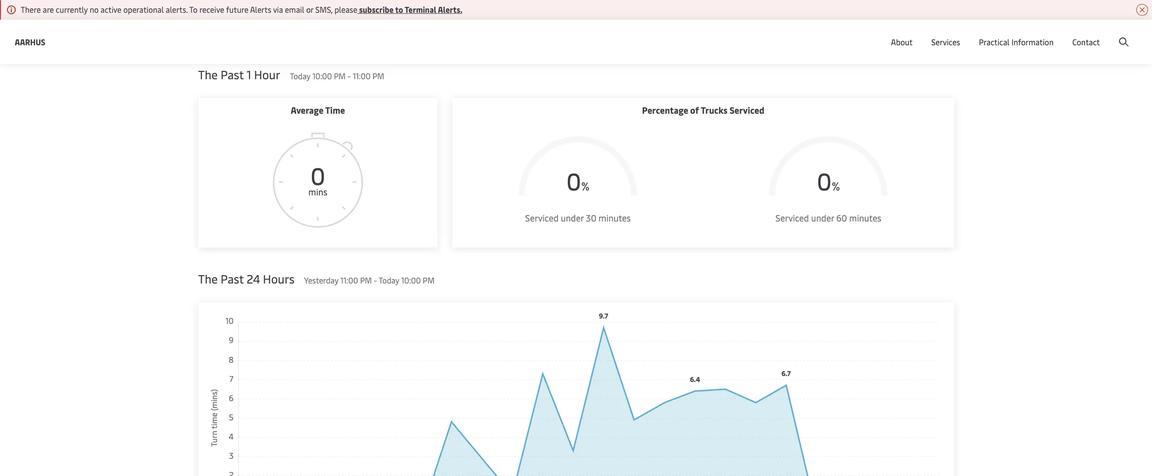 Task type: describe. For each thing, give the bounding box(es) containing it.
the past 1 hour
[[198, 66, 280, 82]]

future
[[226, 4, 249, 15]]

receive
[[199, 4, 224, 15]]

60
[[837, 212, 847, 224]]

alerts.
[[438, 4, 463, 15]]

operational
[[123, 4, 164, 15]]

contact
[[1073, 36, 1100, 47]]

average time
[[291, 104, 345, 116]]

% for 60
[[832, 178, 840, 193]]

subscribe
[[359, 4, 394, 15]]

about
[[891, 36, 913, 47]]

0 % for 60
[[817, 164, 840, 196]]

sms,
[[315, 4, 333, 15]]

are
[[43, 4, 54, 15]]

30
[[586, 212, 597, 224]]

0 horizontal spatial 10:00
[[312, 70, 332, 81]]

information
[[1012, 36, 1054, 47]]

trucks
[[701, 104, 728, 116]]

hours
[[263, 271, 295, 287]]

serviced under 30 minutes
[[525, 212, 631, 224]]

aarhus link
[[15, 36, 45, 48]]

% for 30
[[581, 178, 590, 193]]

1 horizontal spatial serviced
[[730, 104, 765, 116]]

via
[[273, 4, 283, 15]]

24
[[247, 271, 260, 287]]

subscribe to terminal alerts. link
[[357, 4, 463, 15]]

email
[[285, 4, 304, 15]]

there are currently no active operational alerts. to receive future alerts via email or sms, please subscribe to terminal alerts.
[[21, 4, 463, 15]]

the past 24 hours
[[198, 271, 295, 287]]

minutes for serviced under 30 minutes
[[599, 212, 631, 224]]

global
[[963, 29, 985, 40]]

1 vertical spatial 10:00
[[401, 275, 421, 286]]

practical information button
[[979, 20, 1054, 64]]

active
[[101, 4, 122, 15]]

today 10:00 pm - 11:00 pm
[[290, 70, 384, 81]]

account
[[1105, 29, 1134, 40]]

1
[[247, 66, 251, 82]]

location
[[901, 29, 931, 39]]

- for the past 24 hours
[[374, 275, 377, 286]]

1 vertical spatial 11:00
[[340, 275, 358, 286]]

currently
[[56, 4, 88, 15]]

terminal
[[405, 4, 437, 15]]

0 horizontal spatial today
[[290, 70, 311, 81]]

alerts
[[250, 4, 271, 15]]



Task type: locate. For each thing, give the bounding box(es) containing it.
2 the from the top
[[198, 271, 218, 287]]

0 %
[[567, 164, 590, 196], [817, 164, 840, 196]]

about button
[[891, 20, 913, 64]]

0 for serviced under 30 minutes
[[567, 164, 581, 196]]

under left 30
[[561, 212, 584, 224]]

the
[[198, 66, 218, 82], [198, 271, 218, 287]]

1 horizontal spatial 0
[[567, 164, 581, 196]]

mins
[[308, 186, 328, 198]]

switch location
[[875, 29, 931, 39]]

1 horizontal spatial minutes
[[850, 212, 882, 224]]

hour
[[254, 66, 280, 82]]

global menu
[[963, 29, 1008, 40]]

close alert image
[[1137, 4, 1149, 16]]

1 horizontal spatial 0 %
[[817, 164, 840, 196]]

1 minutes from the left
[[599, 212, 631, 224]]

create
[[1080, 29, 1103, 40]]

pm
[[334, 70, 346, 81], [373, 70, 384, 81], [360, 275, 372, 286], [423, 275, 435, 286]]

1 under from the left
[[561, 212, 584, 224]]

the left '24'
[[198, 271, 218, 287]]

1 vertical spatial today
[[379, 275, 399, 286]]

1 horizontal spatial -
[[374, 275, 377, 286]]

0 vertical spatial -
[[348, 70, 351, 81]]

0 horizontal spatial %
[[581, 178, 590, 193]]

the for the past 24 hours
[[198, 271, 218, 287]]

0 horizontal spatial serviced
[[525, 212, 559, 224]]

0 vertical spatial the
[[198, 66, 218, 82]]

past
[[221, 66, 244, 82], [221, 271, 244, 287]]

login
[[1054, 29, 1073, 40]]

today
[[290, 70, 311, 81], [379, 275, 399, 286]]

0 horizontal spatial 0
[[311, 159, 325, 191]]

0 vertical spatial 11:00
[[353, 70, 371, 81]]

yesterday 11:00 pm - today 10:00 pm
[[304, 275, 435, 286]]

2 horizontal spatial serviced
[[776, 212, 809, 224]]

0 horizontal spatial -
[[348, 70, 351, 81]]

alerts.
[[166, 4, 188, 15]]

0 horizontal spatial under
[[561, 212, 584, 224]]

to
[[395, 4, 403, 15]]

0 horizontal spatial minutes
[[599, 212, 631, 224]]

0 vertical spatial 10:00
[[312, 70, 332, 81]]

switch
[[875, 29, 899, 39]]

under for 60
[[812, 212, 834, 224]]

past for 24
[[221, 271, 244, 287]]

serviced
[[730, 104, 765, 116], [525, 212, 559, 224], [776, 212, 809, 224]]

contact button
[[1073, 20, 1100, 64]]

under for 30
[[561, 212, 584, 224]]

2 minutes from the left
[[850, 212, 882, 224]]

services button
[[932, 20, 961, 64]]

login / create account
[[1054, 29, 1134, 40]]

percentage of trucks serviced
[[642, 104, 765, 116]]

2 past from the top
[[221, 271, 244, 287]]

serviced for serviced under 30 minutes
[[525, 212, 559, 224]]

- for the past 1 hour
[[348, 70, 351, 81]]

0 for serviced under 60 minutes
[[817, 164, 832, 196]]

yesterday
[[304, 275, 339, 286]]

time
[[325, 104, 345, 116]]

switch location button
[[860, 29, 931, 39]]

aarhus
[[15, 36, 45, 47]]

% up 30
[[581, 178, 590, 193]]

global menu button
[[941, 19, 1017, 49]]

1 past from the top
[[221, 66, 244, 82]]

the left the 1
[[198, 66, 218, 82]]

minutes for serviced under 60 minutes
[[850, 212, 882, 224]]

1 horizontal spatial under
[[812, 212, 834, 224]]

under
[[561, 212, 584, 224], [812, 212, 834, 224]]

minutes right 60
[[850, 212, 882, 224]]

past for 1
[[221, 66, 244, 82]]

menu
[[987, 29, 1008, 40]]

0 % up serviced under 30 minutes
[[567, 164, 590, 196]]

0 % up 'serviced under 60 minutes'
[[817, 164, 840, 196]]

1 % from the left
[[581, 178, 590, 193]]

serviced under 60 minutes
[[776, 212, 882, 224]]

2 under from the left
[[812, 212, 834, 224]]

2 % from the left
[[832, 178, 840, 193]]

minutes
[[599, 212, 631, 224], [850, 212, 882, 224]]

practical information
[[979, 36, 1054, 47]]

%
[[581, 178, 590, 193], [832, 178, 840, 193]]

average
[[291, 104, 324, 116]]

1 vertical spatial the
[[198, 271, 218, 287]]

services
[[932, 36, 961, 47]]

past left '24'
[[221, 271, 244, 287]]

login / create account link
[[1036, 20, 1134, 49]]

1 vertical spatial past
[[221, 271, 244, 287]]

percentage
[[642, 104, 689, 116]]

there
[[21, 4, 41, 15]]

under left 60
[[812, 212, 834, 224]]

1 vertical spatial -
[[374, 275, 377, 286]]

0 horizontal spatial 0 %
[[567, 164, 590, 196]]

no
[[90, 4, 99, 15]]

of
[[691, 104, 699, 116]]

0 vertical spatial past
[[221, 66, 244, 82]]

2 horizontal spatial 0
[[817, 164, 832, 196]]

the for the past 1 hour
[[198, 66, 218, 82]]

-
[[348, 70, 351, 81], [374, 275, 377, 286]]

1 horizontal spatial today
[[379, 275, 399, 286]]

past left the 1
[[221, 66, 244, 82]]

11:00
[[353, 70, 371, 81], [340, 275, 358, 286]]

0 vertical spatial today
[[290, 70, 311, 81]]

2 0 % from the left
[[817, 164, 840, 196]]

or
[[306, 4, 314, 15]]

0 % for 30
[[567, 164, 590, 196]]

1 horizontal spatial %
[[832, 178, 840, 193]]

minutes right 30
[[599, 212, 631, 224]]

to
[[189, 4, 198, 15]]

serviced for serviced under 60 minutes
[[776, 212, 809, 224]]

1 the from the top
[[198, 66, 218, 82]]

10:00
[[312, 70, 332, 81], [401, 275, 421, 286]]

1 0 % from the left
[[567, 164, 590, 196]]

% up 60
[[832, 178, 840, 193]]

please
[[335, 4, 357, 15]]

practical
[[979, 36, 1010, 47]]

/
[[1075, 29, 1078, 40]]

0
[[311, 159, 325, 191], [567, 164, 581, 196], [817, 164, 832, 196]]

1 horizontal spatial 10:00
[[401, 275, 421, 286]]



Task type: vqa. For each thing, say whether or not it's contained in the screenshot.
ANGELES associated with 400
no



